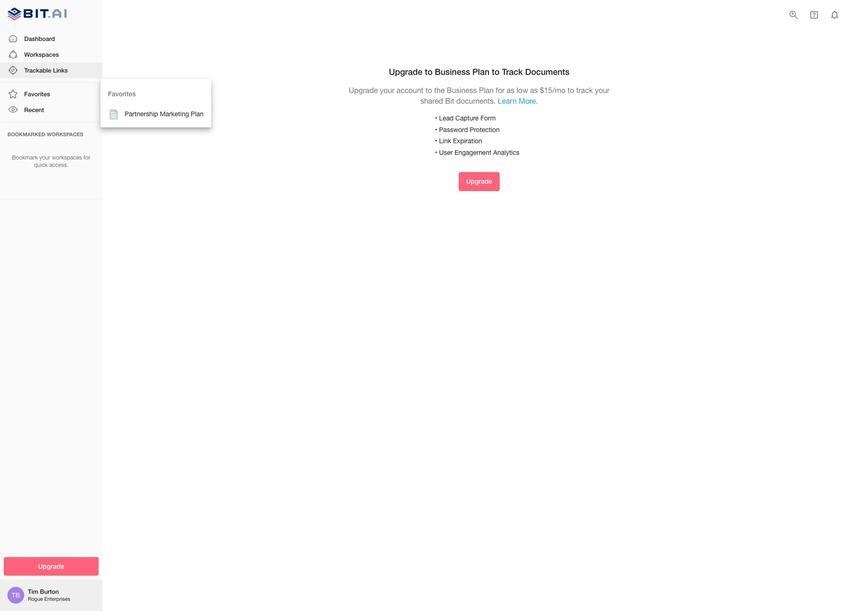 Task type: locate. For each thing, give the bounding box(es) containing it.
your
[[380, 86, 395, 94], [595, 86, 610, 94], [39, 154, 50, 161]]

plan up documents.
[[479, 86, 494, 94]]

• left link
[[435, 137, 438, 145]]

0 horizontal spatial favorites
[[24, 90, 50, 98]]

0 horizontal spatial for
[[84, 154, 90, 161]]

business up the
[[435, 66, 470, 77]]

engagement
[[455, 149, 492, 156]]

as
[[507, 86, 515, 94], [531, 86, 538, 94]]

your right track
[[595, 86, 610, 94]]

your for upgrade to business plan to track documents
[[380, 86, 395, 94]]

$15/mo
[[540, 86, 566, 94]]

favorites menu
[[101, 79, 211, 127]]

bookmarked
[[7, 131, 45, 137]]

•
[[435, 115, 438, 122], [435, 126, 438, 133], [435, 137, 438, 145], [435, 149, 438, 156]]

trackable links
[[24, 67, 68, 74]]

favorites up recent
[[24, 90, 50, 98]]

2 vertical spatial plan
[[191, 110, 204, 118]]

favorites inside favorites menu
[[108, 90, 136, 98]]

your inside bookmark your workspaces for quick access.
[[39, 154, 50, 161]]

plan
[[473, 66, 490, 77], [479, 86, 494, 94], [191, 110, 204, 118]]

plan right marketing
[[191, 110, 204, 118]]

upgrade button down engagement
[[459, 172, 500, 191]]

user
[[439, 149, 453, 156]]

0 horizontal spatial your
[[39, 154, 50, 161]]

1 horizontal spatial your
[[380, 86, 395, 94]]

2 • from the top
[[435, 126, 438, 133]]

1 horizontal spatial as
[[531, 86, 538, 94]]

for right workspaces
[[84, 154, 90, 161]]

lead
[[439, 115, 454, 122]]

rogue
[[28, 597, 43, 603]]

0 vertical spatial upgrade button
[[459, 172, 500, 191]]

enterprises
[[44, 597, 70, 603]]

access.
[[49, 162, 68, 169]]

tim burton rogue enterprises
[[28, 589, 70, 603]]

learn
[[498, 97, 517, 105]]

business up "bit"
[[447, 86, 477, 94]]

4 • from the top
[[435, 149, 438, 156]]

for inside upgrade your account to the business plan for as low as $15/mo to track your shared bit documents.
[[496, 86, 505, 94]]

documents.
[[457, 97, 496, 105]]

documents
[[526, 66, 570, 77]]

workspaces
[[52, 154, 82, 161]]

2 horizontal spatial your
[[595, 86, 610, 94]]

link
[[439, 137, 451, 145]]

shared
[[421, 97, 443, 105]]

0 vertical spatial for
[[496, 86, 505, 94]]

your left account
[[380, 86, 395, 94]]

business
[[435, 66, 470, 77], [447, 86, 477, 94]]

learn more.
[[498, 97, 538, 105]]

workspaces
[[24, 51, 59, 58]]

upgrade button up burton
[[4, 558, 99, 576]]

favorites
[[108, 90, 136, 98], [24, 90, 50, 98]]

1 horizontal spatial for
[[496, 86, 505, 94]]

tim
[[28, 589, 38, 596]]

your up "quick"
[[39, 154, 50, 161]]

• left "user"
[[435, 149, 438, 156]]

password
[[439, 126, 468, 133]]

0 horizontal spatial as
[[507, 86, 515, 94]]

to
[[425, 66, 433, 77], [492, 66, 500, 77], [426, 86, 432, 94], [568, 86, 575, 94]]

3 • from the top
[[435, 137, 438, 145]]

track
[[502, 66, 523, 77]]

favorites up partnership
[[108, 90, 136, 98]]

analytics
[[494, 149, 520, 156]]

upgrade button
[[459, 172, 500, 191], [4, 558, 99, 576]]

your for bookmarked workspaces
[[39, 154, 50, 161]]

for up learn
[[496, 86, 505, 94]]

1 vertical spatial business
[[447, 86, 477, 94]]

track
[[577, 86, 593, 94]]

1 horizontal spatial upgrade button
[[459, 172, 500, 191]]

• left password
[[435, 126, 438, 133]]

1 vertical spatial upgrade button
[[4, 558, 99, 576]]

upgrade
[[389, 66, 423, 77], [349, 86, 378, 94], [467, 177, 493, 185], [38, 563, 64, 571]]

1 as from the left
[[507, 86, 515, 94]]

1 • from the top
[[435, 115, 438, 122]]

plan up upgrade your account to the business plan for as low as $15/mo to track your shared bit documents.
[[473, 66, 490, 77]]

upgrade your account to the business plan for as low as $15/mo to track your shared bit documents.
[[349, 86, 610, 105]]

as up learn
[[507, 86, 515, 94]]

1 horizontal spatial favorites
[[108, 90, 136, 98]]

workspaces
[[47, 131, 83, 137]]

1 vertical spatial plan
[[479, 86, 494, 94]]

• lead capture form • password protection • link expiration • user engagement analytics
[[435, 115, 520, 156]]

bit
[[445, 97, 455, 105]]

favorites inside favorites button
[[24, 90, 50, 98]]

1 vertical spatial for
[[84, 154, 90, 161]]

as right low
[[531, 86, 538, 94]]

tb
[[12, 592, 20, 600]]

• left lead
[[435, 115, 438, 122]]

the
[[435, 86, 445, 94]]

for
[[496, 86, 505, 94], [84, 154, 90, 161]]

burton
[[40, 589, 59, 596]]



Task type: vqa. For each thing, say whether or not it's contained in the screenshot.
left Favorites
yes



Task type: describe. For each thing, give the bounding box(es) containing it.
for inside bookmark your workspaces for quick access.
[[84, 154, 90, 161]]

partnership marketing plan
[[125, 110, 204, 118]]

plan inside upgrade your account to the business plan for as low as $15/mo to track your shared bit documents.
[[479, 86, 494, 94]]

upgrade inside upgrade your account to the business plan for as low as $15/mo to track your shared bit documents.
[[349, 86, 378, 94]]

0 vertical spatial business
[[435, 66, 470, 77]]

bookmarked workspaces
[[7, 131, 83, 137]]

partnership marketing plan link
[[101, 105, 211, 124]]

0 horizontal spatial upgrade button
[[4, 558, 99, 576]]

low
[[517, 86, 528, 94]]

recent button
[[0, 102, 102, 118]]

bookmark your workspaces for quick access.
[[12, 154, 90, 169]]

marketing
[[160, 110, 189, 118]]

more.
[[519, 97, 538, 105]]

learn more. link
[[498, 97, 538, 105]]

partnership
[[125, 110, 158, 118]]

favorites button
[[0, 86, 102, 102]]

capture
[[456, 115, 479, 122]]

bookmark
[[12, 154, 38, 161]]

trackable links button
[[0, 62, 102, 78]]

business inside upgrade your account to the business plan for as low as $15/mo to track your shared bit documents.
[[447, 86, 477, 94]]

dashboard
[[24, 35, 55, 42]]

account
[[397, 86, 424, 94]]

dashboard button
[[0, 31, 102, 46]]

quick
[[34, 162, 48, 169]]

upgrade to business plan to track documents
[[389, 66, 570, 77]]

trackable
[[24, 67, 51, 74]]

expiration
[[453, 137, 483, 145]]

recent
[[24, 106, 44, 114]]

form
[[481, 115, 496, 122]]

partnership marketing plan menu item
[[101, 105, 211, 124]]

plan inside menu item
[[191, 110, 204, 118]]

links
[[53, 67, 68, 74]]

2 as from the left
[[531, 86, 538, 94]]

0 vertical spatial plan
[[473, 66, 490, 77]]

protection
[[470, 126, 500, 133]]

workspaces button
[[0, 46, 102, 62]]



